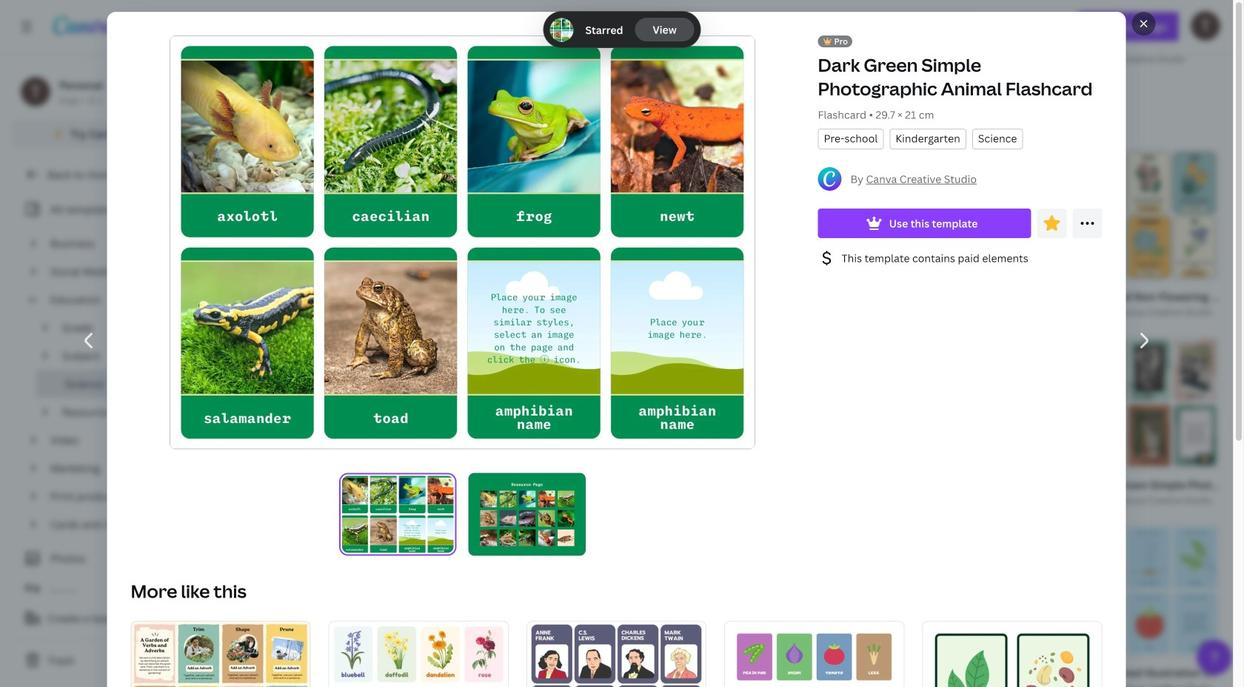 Task type: describe. For each thing, give the bounding box(es) containing it.
pastel simple photographic animal flashcard image
[[411, 148, 600, 282]]

green and white illustrative science parts of a plant flashcard image
[[922, 622, 1102, 688]]

yellow simple photographic food flashcard image
[[618, 337, 807, 470]]

green and brown simple photographic animal flashcard image
[[1031, 337, 1220, 470]]

dark blue white bold simple illustrative literary greats flashcards image
[[526, 622, 707, 688]]

top level navigation element
[[130, 12, 595, 41]]

pastel watercolor  food flashcard image
[[618, 525, 807, 659]]

colorful lined illustration food flashcard image
[[618, 148, 807, 282]]

introduction to waves image
[[475, 0, 728, 30]]

life cycles image
[[204, 0, 457, 30]]

colorful illustrative type of flowers flashcard image
[[329, 622, 509, 688]]

star constellation flashcard in purple yellow accent bold style image
[[204, 525, 393, 659]]

vegetables flashcards in colorful cartoon style image
[[724, 622, 904, 688]]



Task type: vqa. For each thing, say whether or not it's contained in the screenshot.
studio
no



Task type: locate. For each thing, give the bounding box(es) containing it.
2 filter options selected element
[[288, 93, 302, 108]]

brown, green and orange flat graphic animal flashcard image
[[204, 337, 393, 470]]

plant and human body systems image
[[1016, 0, 1244, 30]]

bright colorful simple photographic food flashcard image
[[825, 148, 1014, 282]]

light blue lined illustration science flashcard image
[[1031, 525, 1220, 659]]

continents world earth science flashcards in colorful pastel illustrative style image
[[411, 337, 600, 470]]

colorful simple photographic food flashcard image
[[411, 525, 600, 659]]

dark green simple photographic animal flashcard image
[[170, 36, 754, 449], [339, 474, 457, 556], [468, 474, 586, 557]]

None search field
[[631, 12, 977, 41]]

status
[[544, 12, 700, 47]]

describing with verbs and adverbs flashcard in teal cream bright and colorful collage style image
[[131, 622, 311, 688]]

flowering and non-flowering plants flashcard in blue yellow simple outlined style image
[[1031, 148, 1220, 282]]

the solar system image
[[745, 0, 998, 30]]

beige lined illustration food flashcard image
[[825, 525, 1014, 659]]

black and yellow flat graphic science flashcard image
[[204, 148, 393, 282]]



